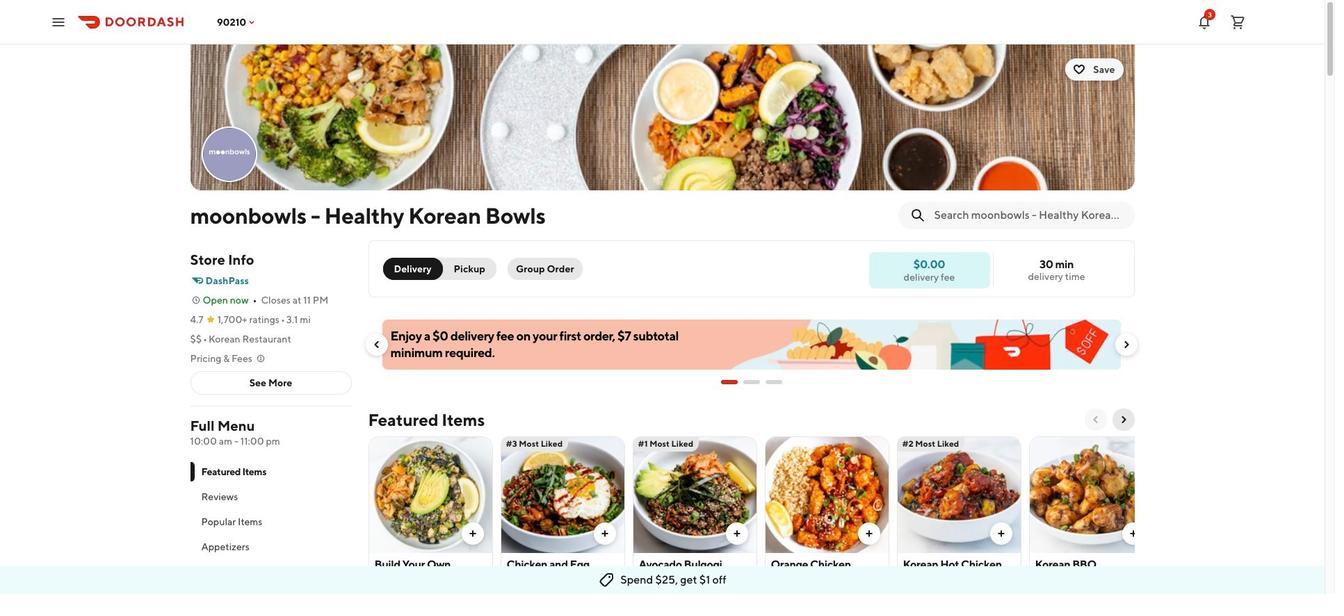 Task type: vqa. For each thing, say whether or not it's contained in the screenshot.
for
no



Task type: describe. For each thing, give the bounding box(es) containing it.
add item to cart image for the avocado bulgogi image
[[731, 529, 742, 540]]

korean bbq cauliflower wings image
[[1030, 437, 1153, 554]]

0 items, open order cart image
[[1230, 14, 1246, 30]]

previous button of carousel image
[[1090, 415, 1101, 426]]

Item Search search field
[[934, 208, 1124, 223]]

add item to cart image for the build your own moonbowl image
[[467, 529, 478, 540]]

open menu image
[[50, 14, 67, 30]]

add item to cart image for chicken and egg image
[[599, 529, 610, 540]]

korean hot chicken image
[[898, 437, 1021, 554]]



Task type: locate. For each thing, give the bounding box(es) containing it.
2 add item to cart image from the left
[[599, 529, 610, 540]]

previous button of carousel image
[[371, 339, 382, 351]]

order methods option group
[[383, 258, 497, 280]]

orange chicken image
[[765, 437, 888, 554]]

notification bell image
[[1196, 14, 1213, 30]]

moonbowls - healthy korean bowls image
[[190, 45, 1135, 191], [203, 128, 256, 181]]

add item to cart image
[[863, 529, 875, 540]]

avocado bulgogi image
[[633, 437, 756, 554]]

heading
[[368, 409, 485, 431]]

1 add item to cart image from the left
[[467, 529, 478, 540]]

5 add item to cart image from the left
[[1128, 529, 1139, 540]]

add item to cart image
[[467, 529, 478, 540], [599, 529, 610, 540], [731, 529, 742, 540], [996, 529, 1007, 540], [1128, 529, 1139, 540]]

None radio
[[383, 258, 443, 280]]

None radio
[[434, 258, 497, 280]]

3 add item to cart image from the left
[[731, 529, 742, 540]]

chicken and egg image
[[501, 437, 624, 554]]

select promotional banner element
[[721, 370, 782, 395]]

next button of carousel image
[[1118, 415, 1129, 426]]

build your own moonbowl image
[[369, 437, 492, 554]]

next button of carousel image
[[1121, 339, 1132, 351]]

add item to cart image for the korean bbq cauliflower wings image
[[1128, 529, 1139, 540]]

4 add item to cart image from the left
[[996, 529, 1007, 540]]

add item to cart image for korean hot chicken image
[[996, 529, 1007, 540]]



